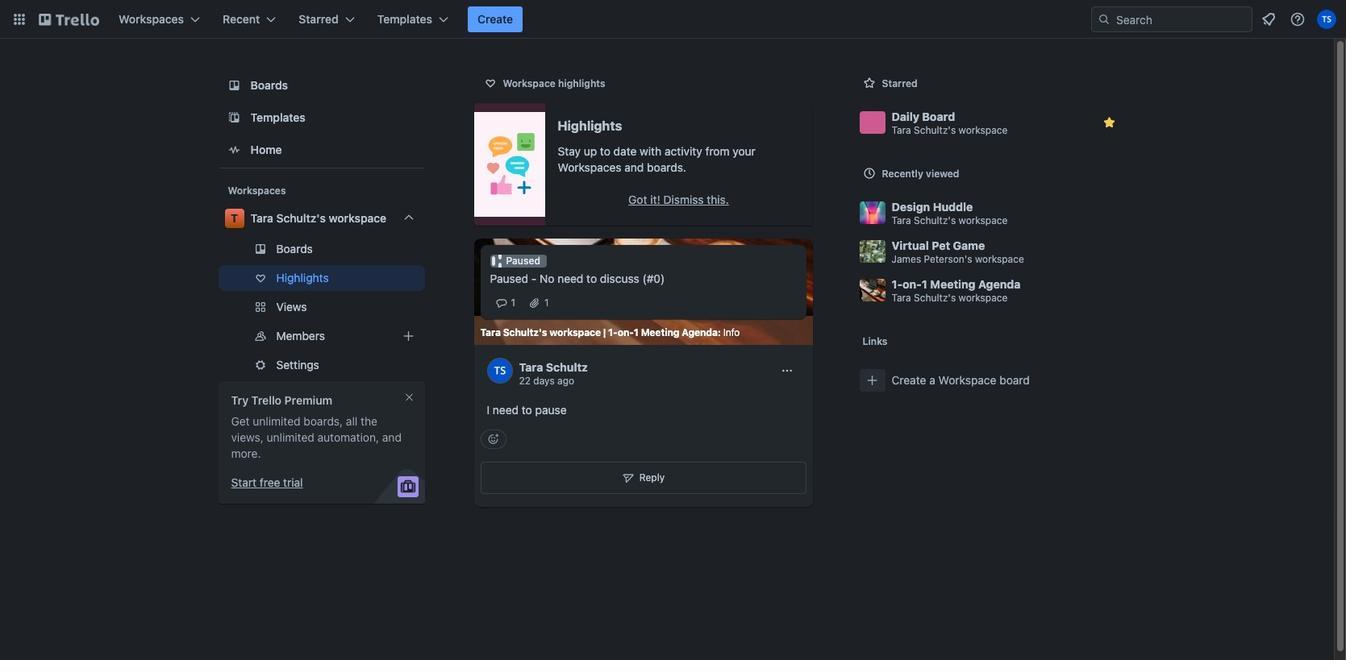 Task type: locate. For each thing, give the bounding box(es) containing it.
0 horizontal spatial templates
[[250, 111, 306, 124]]

discuss
[[600, 272, 640, 286]]

tara schultz (taraschultz7) image
[[1317, 10, 1337, 29]]

and
[[625, 161, 644, 174], [382, 431, 402, 444]]

templates right starred dropdown button
[[377, 12, 432, 26]]

trial
[[283, 476, 303, 490]]

2 horizontal spatial workspaces
[[558, 161, 622, 174]]

highlights
[[558, 119, 622, 133], [276, 271, 329, 285]]

viewed
[[926, 168, 960, 180]]

tara down the "james"
[[892, 292, 911, 304]]

0 vertical spatial agenda
[[978, 277, 1021, 291]]

1 vertical spatial starred
[[882, 77, 918, 90]]

1 horizontal spatial meeting
[[930, 277, 976, 291]]

workspaces
[[119, 12, 184, 26], [558, 161, 622, 174], [228, 185, 286, 197]]

more.
[[231, 447, 261, 461]]

tara schultz 22 days ago
[[519, 360, 588, 388]]

t
[[231, 211, 238, 225]]

create for create
[[478, 12, 513, 26]]

1- right |
[[608, 327, 618, 339]]

workspaces inside stay up to date with activity from your workspaces and boards.
[[558, 161, 622, 174]]

templates up home
[[250, 111, 306, 124]]

1 horizontal spatial 1-
[[892, 277, 903, 291]]

need right i
[[493, 403, 519, 417]]

agenda left the info
[[682, 327, 718, 339]]

starred up the 'daily'
[[882, 77, 918, 90]]

james
[[892, 253, 921, 265]]

paused down color: black, title: "paused" element
[[490, 272, 528, 286]]

1-
[[892, 277, 903, 291], [608, 327, 618, 339]]

workspace inside 1-on-1 meeting agenda tara schultz's workspace
[[959, 292, 1008, 304]]

1 horizontal spatial highlights
[[558, 119, 622, 133]]

0 horizontal spatial meeting
[[641, 327, 679, 339]]

schultz's
[[914, 124, 956, 136], [276, 211, 326, 225], [914, 214, 956, 226], [914, 292, 956, 304], [503, 327, 547, 339]]

0 vertical spatial templates
[[377, 12, 432, 26]]

schultz's up "highlights" link
[[276, 211, 326, 225]]

1 vertical spatial 1-
[[608, 327, 618, 339]]

boards link
[[218, 71, 425, 100], [218, 236, 425, 262]]

starred right recent popup button
[[299, 12, 339, 26]]

0 vertical spatial boards
[[250, 78, 288, 92]]

schultz's inside design huddle tara schultz's workspace
[[914, 214, 956, 226]]

schultz's down huddle
[[914, 214, 956, 226]]

(#0)
[[643, 272, 665, 286]]

starred inside dropdown button
[[299, 12, 339, 26]]

pet
[[932, 238, 950, 252]]

-
[[531, 272, 537, 286]]

1 vertical spatial agenda
[[682, 327, 718, 339]]

to for pause
[[522, 403, 532, 417]]

workspace inside virtual pet game james peterson's workspace
[[975, 253, 1024, 265]]

0 horizontal spatial and
[[382, 431, 402, 444]]

on- inside 1-on-1 meeting agenda tara schultz's workspace
[[903, 277, 922, 291]]

workspace
[[959, 124, 1008, 136], [329, 211, 387, 225], [959, 214, 1008, 226], [975, 253, 1024, 265], [959, 292, 1008, 304], [550, 327, 601, 339]]

1 horizontal spatial on-
[[903, 277, 922, 291]]

0 vertical spatial workspace
[[503, 77, 556, 90]]

1 horizontal spatial and
[[625, 161, 644, 174]]

primary element
[[0, 0, 1346, 39]]

tara down design
[[892, 214, 911, 226]]

1 boards link from the top
[[218, 71, 425, 100]]

workspace down peterson's
[[959, 292, 1008, 304]]

Search field
[[1111, 7, 1252, 31]]

to inside stay up to date with activity from your workspaces and boards.
[[600, 144, 611, 158]]

got it! dismiss this.
[[629, 193, 729, 207]]

1 horizontal spatial templates
[[377, 12, 432, 26]]

0 vertical spatial workspaces
[[119, 12, 184, 26]]

workspace up "highlights" link
[[329, 211, 387, 225]]

tara right t
[[250, 211, 273, 225]]

recently viewed
[[882, 168, 960, 180]]

1 vertical spatial workspaces
[[558, 161, 622, 174]]

1 vertical spatial to
[[587, 272, 597, 286]]

1- inside 1-on-1 meeting agenda tara schultz's workspace
[[892, 277, 903, 291]]

create inside button
[[478, 12, 513, 26]]

settings
[[276, 358, 319, 372]]

0 horizontal spatial create
[[478, 12, 513, 26]]

2 vertical spatial to
[[522, 403, 532, 417]]

a
[[929, 373, 936, 387]]

board image
[[225, 76, 244, 95]]

0 horizontal spatial 1-
[[608, 327, 618, 339]]

1 vertical spatial templates
[[250, 111, 306, 124]]

daily
[[892, 109, 920, 123]]

1- down the "james"
[[892, 277, 903, 291]]

unlimited down boards, at bottom
[[267, 431, 314, 444]]

try
[[231, 394, 249, 407]]

0 vertical spatial meeting
[[930, 277, 976, 291]]

and down date
[[625, 161, 644, 174]]

1
[[922, 277, 928, 291], [511, 297, 516, 309], [545, 297, 549, 309], [634, 327, 639, 339]]

tara schultz's workspace
[[250, 211, 387, 225]]

0 vertical spatial 1-
[[892, 277, 903, 291]]

highlights link
[[218, 265, 425, 291]]

premium
[[284, 394, 332, 407]]

create inside button
[[892, 373, 926, 387]]

tara down color: black, title: "paused" element
[[480, 327, 501, 339]]

tara down the 'daily'
[[892, 124, 911, 136]]

got it! dismiss this. button
[[558, 187, 800, 213]]

:
[[718, 327, 721, 339]]

highlights up views
[[276, 271, 329, 285]]

meeting down (#0)
[[641, 327, 679, 339]]

starred
[[299, 12, 339, 26], [882, 77, 918, 90]]

with
[[640, 144, 662, 158]]

boards for views
[[276, 242, 313, 256]]

to for date
[[600, 144, 611, 158]]

to left pause
[[522, 403, 532, 417]]

1 horizontal spatial agenda
[[978, 277, 1021, 291]]

0 horizontal spatial highlights
[[276, 271, 329, 285]]

and right the automation,
[[382, 431, 402, 444]]

stay
[[558, 144, 581, 158]]

days
[[534, 375, 555, 388]]

to
[[600, 144, 611, 158], [587, 272, 597, 286], [522, 403, 532, 417]]

workspace inside daily board tara schultz's workspace
[[959, 124, 1008, 136]]

schultz's down board
[[914, 124, 956, 136]]

workspace left "highlights"
[[503, 77, 556, 90]]

to left discuss
[[587, 272, 597, 286]]

board
[[922, 109, 955, 123]]

0 horizontal spatial workspace
[[503, 77, 556, 90]]

schultz
[[546, 360, 588, 374]]

search image
[[1098, 13, 1111, 26]]

1 vertical spatial need
[[493, 403, 519, 417]]

paused paused - no need to discuss (#0)
[[490, 255, 665, 286]]

1 vertical spatial and
[[382, 431, 402, 444]]

schultz's down peterson's
[[914, 292, 956, 304]]

workspace up game
[[959, 214, 1008, 226]]

2 horizontal spatial to
[[600, 144, 611, 158]]

workspace right a
[[939, 373, 997, 387]]

2 boards link from the top
[[218, 236, 425, 262]]

0 horizontal spatial starred
[[299, 12, 339, 26]]

workspace up viewed at the right top of the page
[[959, 124, 1008, 136]]

activity
[[665, 144, 702, 158]]

add reaction image
[[480, 430, 506, 449]]

up
[[584, 144, 597, 158]]

workspace
[[503, 77, 556, 90], [939, 373, 997, 387]]

workspace down game
[[975, 253, 1024, 265]]

meeting inside 1-on-1 meeting agenda tara schultz's workspace
[[930, 277, 976, 291]]

open information menu image
[[1290, 11, 1306, 27]]

0 horizontal spatial to
[[522, 403, 532, 417]]

agenda down game
[[978, 277, 1021, 291]]

1 horizontal spatial need
[[558, 272, 584, 286]]

1 horizontal spatial workspaces
[[228, 185, 286, 197]]

1 vertical spatial workspace
[[939, 373, 997, 387]]

tara up 22
[[519, 360, 543, 374]]

0 vertical spatial need
[[558, 272, 584, 286]]

0 horizontal spatial workspaces
[[119, 12, 184, 26]]

templates button
[[368, 6, 458, 32]]

1 horizontal spatial workspace
[[939, 373, 997, 387]]

highlights
[[558, 77, 605, 90]]

stay up to date with activity from your workspaces and boards.
[[558, 144, 756, 174]]

0 horizontal spatial agenda
[[682, 327, 718, 339]]

tara inside tara schultz 22 days ago
[[519, 360, 543, 374]]

1 horizontal spatial create
[[892, 373, 926, 387]]

1-on-1 meeting agenda tara schultz's workspace
[[892, 277, 1021, 304]]

1-on-1 meeting agenda link
[[608, 327, 718, 340]]

home image
[[225, 140, 244, 160]]

1 vertical spatial on-
[[618, 327, 634, 339]]

unlimited down 'trello'
[[253, 415, 301, 428]]

0 vertical spatial boards link
[[218, 71, 425, 100]]

tara
[[892, 124, 911, 136], [250, 211, 273, 225], [892, 214, 911, 226], [892, 292, 911, 304], [480, 327, 501, 339], [519, 360, 543, 374]]

0 vertical spatial and
[[625, 161, 644, 174]]

boards link up "highlights" link
[[218, 236, 425, 262]]

0 vertical spatial starred
[[299, 12, 339, 26]]

tara schultz's workspace | 1-on-1 meeting agenda : info
[[480, 327, 740, 339]]

0 horizontal spatial need
[[493, 403, 519, 417]]

meeting down peterson's
[[930, 277, 976, 291]]

0 vertical spatial on-
[[903, 277, 922, 291]]

color: black, title: "paused" element
[[490, 255, 547, 268]]

0 vertical spatial to
[[600, 144, 611, 158]]

meeting
[[930, 277, 976, 291], [641, 327, 679, 339]]

need
[[558, 272, 584, 286], [493, 403, 519, 417]]

on- down the "james"
[[903, 277, 922, 291]]

1 vertical spatial create
[[892, 373, 926, 387]]

1 vertical spatial boards link
[[218, 236, 425, 262]]

boards right board icon
[[250, 78, 288, 92]]

boards for home
[[250, 78, 288, 92]]

on- right |
[[618, 327, 634, 339]]

schultz's inside 1-on-1 meeting agenda tara schultz's workspace
[[914, 292, 956, 304]]

1 vertical spatial unlimited
[[267, 431, 314, 444]]

boards down tara schultz's workspace
[[276, 242, 313, 256]]

boards link up templates 'link' at the left top of page
[[218, 71, 425, 100]]

try trello premium get unlimited boards, all the views, unlimited automation, and more.
[[231, 394, 402, 461]]

1 down peterson's
[[922, 277, 928, 291]]

click to unstar daily board. it will be removed from your starred list. image
[[1102, 115, 1118, 131]]

1 horizontal spatial to
[[587, 272, 597, 286]]

paused up -
[[506, 255, 540, 267]]

highlights up up
[[558, 119, 622, 133]]

1 vertical spatial boards
[[276, 242, 313, 256]]

create a workspace board button
[[853, 361, 1129, 400]]

workspace inside button
[[939, 373, 997, 387]]

start free trial
[[231, 476, 303, 490]]

to right up
[[600, 144, 611, 158]]

need right the no
[[558, 272, 584, 286]]

1 vertical spatial highlights
[[276, 271, 329, 285]]

unlimited
[[253, 415, 301, 428], [267, 431, 314, 444]]

0 vertical spatial create
[[478, 12, 513, 26]]



Task type: describe. For each thing, give the bounding box(es) containing it.
no
[[540, 272, 555, 286]]

need inside paused paused - no need to discuss (#0)
[[558, 272, 584, 286]]

1 vertical spatial paused
[[490, 272, 528, 286]]

game
[[953, 238, 985, 252]]

reply
[[640, 472, 665, 484]]

links
[[863, 336, 888, 348]]

recent button
[[213, 6, 286, 32]]

boards.
[[647, 161, 686, 174]]

boards link for home
[[218, 71, 425, 100]]

workspaces inside workspaces popup button
[[119, 12, 184, 26]]

design
[[892, 200, 930, 213]]

huddle
[[933, 200, 973, 213]]

design huddle tara schultz's workspace
[[892, 200, 1008, 226]]

to inside paused paused - no need to discuss (#0)
[[587, 272, 597, 286]]

from
[[705, 144, 730, 158]]

recent
[[223, 12, 260, 26]]

schultz's inside daily board tara schultz's workspace
[[914, 124, 956, 136]]

create for create a workspace board
[[892, 373, 926, 387]]

members link
[[218, 323, 425, 349]]

start free trial button
[[231, 475, 303, 491]]

trello
[[251, 394, 282, 407]]

1 horizontal spatial starred
[[882, 77, 918, 90]]

template board image
[[225, 108, 244, 127]]

back to home image
[[39, 6, 99, 32]]

and inside try trello premium get unlimited boards, all the views, unlimited automation, and more.
[[382, 431, 402, 444]]

2 vertical spatial workspaces
[[228, 185, 286, 197]]

1 vertical spatial meeting
[[641, 327, 679, 339]]

dismiss
[[663, 193, 704, 207]]

free
[[260, 476, 280, 490]]

peterson's
[[924, 253, 973, 265]]

views,
[[231, 431, 264, 444]]

templates inside templates popup button
[[377, 12, 432, 26]]

0 notifications image
[[1259, 10, 1279, 29]]

1 inside 1-on-1 meeting agenda tara schultz's workspace
[[922, 277, 928, 291]]

0 vertical spatial paused
[[506, 255, 540, 267]]

recently
[[882, 168, 924, 180]]

templates inside templates 'link'
[[250, 111, 306, 124]]

views link
[[218, 294, 425, 320]]

workspaces button
[[109, 6, 210, 32]]

workspace highlights
[[503, 77, 605, 90]]

agenda inside 1-on-1 meeting agenda tara schultz's workspace
[[978, 277, 1021, 291]]

tara inside daily board tara schultz's workspace
[[892, 124, 911, 136]]

create a workspace board
[[892, 373, 1030, 387]]

your
[[733, 144, 756, 158]]

board
[[1000, 373, 1030, 387]]

get
[[231, 415, 250, 428]]

this.
[[707, 193, 729, 207]]

add image
[[399, 327, 418, 346]]

create button
[[468, 6, 523, 32]]

1 right |
[[634, 327, 639, 339]]

views
[[276, 300, 307, 314]]

i need to pause
[[487, 403, 567, 417]]

|
[[603, 327, 606, 339]]

starred button
[[289, 6, 364, 32]]

got
[[629, 193, 647, 207]]

the
[[361, 415, 377, 428]]

home
[[250, 143, 282, 156]]

info
[[723, 327, 740, 339]]

boards,
[[304, 415, 343, 428]]

0 vertical spatial unlimited
[[253, 415, 301, 428]]

templates link
[[218, 103, 425, 132]]

pause
[[535, 403, 567, 417]]

settings link
[[218, 353, 425, 378]]

all
[[346, 415, 358, 428]]

schultz's up 22
[[503, 327, 547, 339]]

1 down the no
[[545, 297, 549, 309]]

tara inside 1-on-1 meeting agenda tara schultz's workspace
[[892, 292, 911, 304]]

tara inside design huddle tara schultz's workspace
[[892, 214, 911, 226]]

virtual
[[892, 238, 929, 252]]

0 horizontal spatial on-
[[618, 327, 634, 339]]

daily board tara schultz's workspace
[[892, 109, 1008, 136]]

members
[[276, 329, 325, 343]]

ago
[[558, 375, 574, 388]]

and inside stay up to date with activity from your workspaces and boards.
[[625, 161, 644, 174]]

home link
[[218, 136, 425, 165]]

0 vertical spatial highlights
[[558, 119, 622, 133]]

automation,
[[317, 431, 379, 444]]

date
[[614, 144, 637, 158]]

22
[[519, 375, 531, 388]]

workspace left |
[[550, 327, 601, 339]]

virtual pet game james peterson's workspace
[[892, 238, 1024, 265]]

start
[[231, 476, 257, 490]]

boards link for views
[[218, 236, 425, 262]]

1 down color: black, title: "paused" element
[[511, 297, 516, 309]]

i
[[487, 403, 490, 417]]

reply button
[[480, 462, 806, 495]]

it!
[[650, 193, 660, 207]]

workspace inside design huddle tara schultz's workspace
[[959, 214, 1008, 226]]



Task type: vqa. For each thing, say whether or not it's contained in the screenshot.
the i
yes



